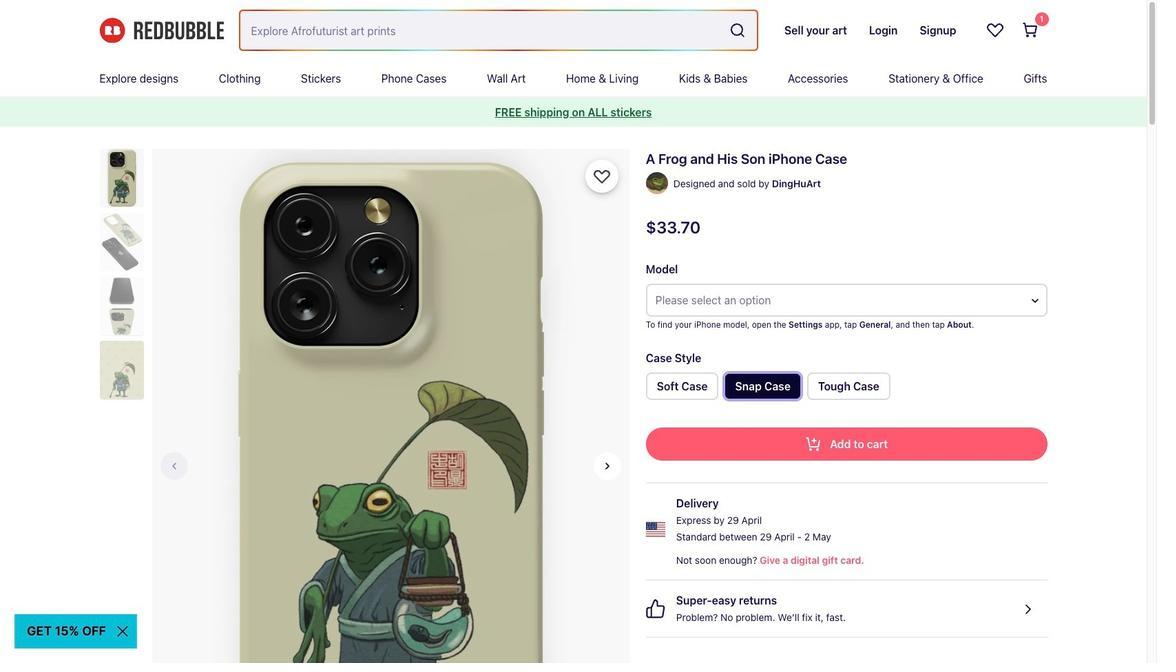 Task type: locate. For each thing, give the bounding box(es) containing it.
5 menu item from the left
[[487, 61, 526, 96]]

menu item
[[100, 61, 179, 96], [219, 61, 261, 96], [301, 61, 341, 96], [381, 61, 447, 96], [487, 61, 526, 96], [566, 61, 639, 96], [679, 61, 748, 96], [788, 61, 848, 96], [889, 61, 984, 96], [1024, 61, 1048, 96]]

8 menu item from the left
[[788, 61, 848, 96]]

7 menu item from the left
[[679, 61, 748, 96]]

Search term search field
[[240, 11, 724, 50]]

4 menu item from the left
[[381, 61, 447, 96]]

menu bar
[[100, 61, 1048, 96]]

None radio
[[646, 373, 719, 400], [724, 373, 802, 400], [807, 373, 891, 400], [646, 373, 719, 400], [724, 373, 802, 400], [807, 373, 891, 400]]

None field
[[240, 11, 757, 50]]

flag of us image
[[646, 520, 665, 539]]



Task type: vqa. For each thing, say whether or not it's contained in the screenshot.
Search term Search Box
yes



Task type: describe. For each thing, give the bounding box(es) containing it.
6 menu item from the left
[[566, 61, 639, 96]]

2 menu item from the left
[[219, 61, 261, 96]]

10 menu item from the left
[[1024, 61, 1048, 96]]

3 menu item from the left
[[301, 61, 341, 96]]

9 menu item from the left
[[889, 61, 984, 96]]

case style option group
[[646, 373, 1048, 406]]

1 menu item from the left
[[100, 61, 179, 96]]



